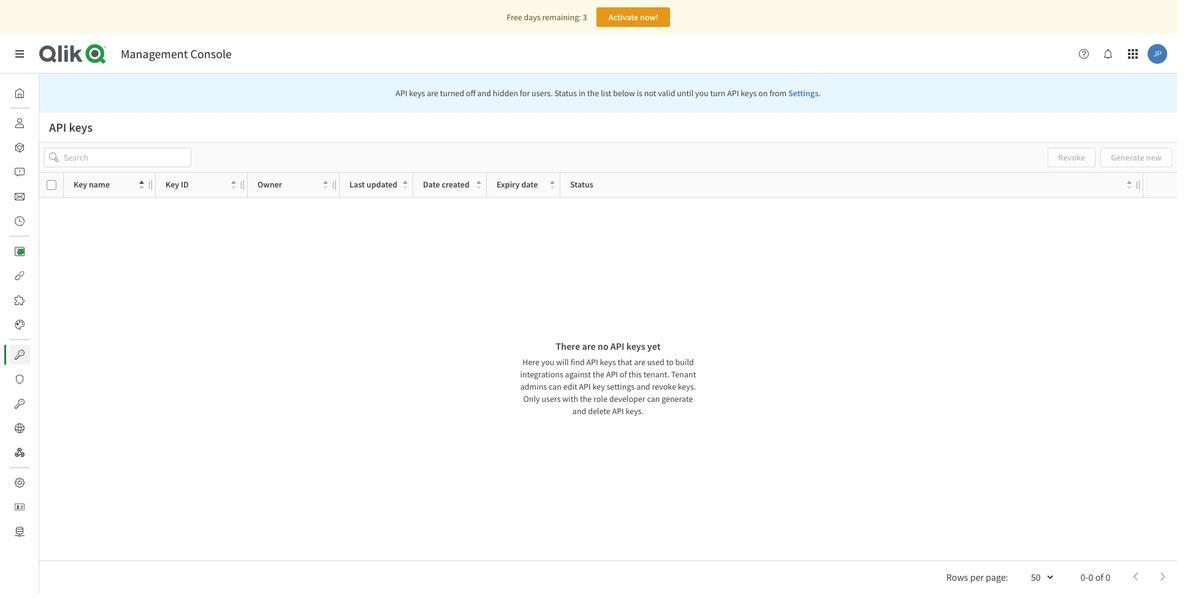 Task type: locate. For each thing, give the bounding box(es) containing it.
valid
[[658, 88, 675, 99]]

keys left the yet
[[627, 340, 646, 353]]

0 vertical spatial and
[[477, 88, 491, 99]]

last
[[350, 179, 365, 190]]

api left turned
[[396, 88, 408, 99]]

0 horizontal spatial of
[[620, 369, 627, 380]]

0 vertical spatial keys.
[[678, 381, 696, 392]]

tenant
[[671, 369, 696, 380]]

0 vertical spatial of
[[620, 369, 627, 380]]

0 right the "50"
[[1089, 572, 1094, 584]]

date created button
[[423, 177, 481, 194]]

key inside key id button
[[166, 179, 179, 190]]

can
[[549, 381, 562, 392], [647, 394, 660, 405]]

per
[[970, 572, 984, 584]]

tenant.
[[644, 369, 670, 380]]

0 horizontal spatial are
[[427, 88, 438, 99]]

against
[[565, 369, 591, 380]]

free
[[507, 12, 522, 23]]

here
[[523, 357, 540, 368]]

1 vertical spatial status
[[570, 179, 594, 190]]

1 horizontal spatial can
[[647, 394, 660, 405]]

users image
[[15, 118, 25, 128]]

api keys image
[[15, 350, 25, 360]]

keys. down tenant
[[678, 381, 696, 392]]

Rows per page: 50 field
[[1013, 568, 1056, 587]]

status left in
[[555, 88, 577, 99]]

turn
[[710, 88, 726, 99]]

key id button
[[166, 177, 236, 194]]

1 0 from the left
[[1089, 572, 1094, 584]]

api right turn
[[727, 88, 739, 99]]

keys.
[[678, 381, 696, 392], [626, 406, 644, 417]]

keys. down the developer
[[626, 406, 644, 417]]

can down 'revoke' at the right bottom
[[647, 394, 660, 405]]

1 horizontal spatial key
[[166, 179, 179, 190]]

to
[[666, 357, 674, 368]]

the up key
[[593, 369, 605, 380]]

.
[[819, 88, 821, 99]]

keys left turned
[[409, 88, 425, 99]]

key for key name
[[74, 179, 87, 190]]

2 0 from the left
[[1106, 572, 1111, 584]]

the
[[587, 88, 599, 99], [593, 369, 605, 380], [580, 394, 592, 405]]

and right off on the left of the page
[[477, 88, 491, 99]]

keys
[[409, 88, 425, 99], [741, 88, 757, 99], [69, 120, 93, 135], [627, 340, 646, 353], [600, 357, 616, 368]]

activate now! link
[[597, 7, 671, 27]]

1 vertical spatial the
[[593, 369, 605, 380]]

and down with
[[573, 406, 586, 417]]

1 horizontal spatial you
[[695, 88, 709, 99]]

are left no
[[582, 340, 596, 353]]

updated
[[367, 179, 398, 190]]

remaining:
[[542, 12, 581, 23]]

management
[[121, 46, 188, 61]]

key left name
[[74, 179, 87, 190]]

1 vertical spatial you
[[541, 357, 555, 368]]

keys down no
[[600, 357, 616, 368]]

0 horizontal spatial 0
[[1089, 572, 1094, 584]]

1 horizontal spatial are
[[582, 340, 596, 353]]

Search text field
[[64, 148, 191, 167]]

0 horizontal spatial you
[[541, 357, 555, 368]]

1 vertical spatial can
[[647, 394, 660, 405]]

the left role
[[580, 394, 592, 405]]

and down this
[[637, 381, 650, 392]]

1 horizontal spatial keys.
[[678, 381, 696, 392]]

1 horizontal spatial 0
[[1106, 572, 1111, 584]]

status right date
[[570, 179, 594, 190]]

expiry date button
[[497, 177, 555, 194]]

you left turn
[[695, 88, 709, 99]]

3
[[583, 12, 587, 23]]

and
[[477, 88, 491, 99], [637, 381, 650, 392], [573, 406, 586, 417]]

2 key from the left
[[166, 179, 179, 190]]

api up spaces
[[49, 120, 67, 135]]

only
[[523, 394, 540, 405]]

in
[[579, 88, 586, 99]]

2 vertical spatial and
[[573, 406, 586, 417]]

of right 0-
[[1096, 572, 1104, 584]]

2 vertical spatial are
[[634, 357, 646, 368]]

2 horizontal spatial and
[[637, 381, 650, 392]]

2 horizontal spatial are
[[634, 357, 646, 368]]

key
[[74, 179, 87, 190], [166, 179, 179, 190]]

management console
[[121, 46, 232, 61]]

web image
[[15, 424, 25, 434]]

0 right 0-
[[1106, 572, 1111, 584]]

api down the developer
[[612, 406, 624, 417]]

on
[[759, 88, 768, 99]]

id
[[181, 179, 189, 190]]

0
[[1089, 572, 1094, 584], [1106, 572, 1111, 584]]

off
[[466, 88, 476, 99]]

key inside key name button
[[74, 179, 87, 190]]

0 horizontal spatial and
[[477, 88, 491, 99]]

api
[[396, 88, 408, 99], [727, 88, 739, 99], [49, 120, 67, 135], [611, 340, 625, 353], [587, 357, 598, 368], [606, 369, 618, 380], [579, 381, 591, 392], [612, 406, 624, 417]]

with
[[563, 394, 578, 405]]

0 vertical spatial you
[[695, 88, 709, 99]]

the right in
[[587, 88, 599, 99]]

0 horizontal spatial key
[[74, 179, 87, 190]]

users.
[[532, 88, 553, 99]]

open sidebar menu image
[[15, 49, 25, 59]]

50
[[1031, 572, 1041, 584]]

are up this
[[634, 357, 646, 368]]

hidden
[[493, 88, 518, 99]]

are
[[427, 88, 438, 99], [582, 340, 596, 353], [634, 357, 646, 368]]

of inside there are no api keys yet here you will find api keys that are used to build integrations against the api of this tenant. tenant admins can edit api key settings and revoke keys. only users with the role developer can generate and delete api keys.
[[620, 369, 627, 380]]

integrations
[[520, 369, 563, 380]]

0 vertical spatial can
[[549, 381, 562, 392]]

key id
[[166, 179, 189, 190]]

this
[[629, 369, 642, 380]]

no
[[598, 340, 609, 353]]

1 key from the left
[[74, 179, 87, 190]]

1 horizontal spatial and
[[573, 406, 586, 417]]

content image
[[15, 247, 25, 256]]

status inside button
[[570, 179, 594, 190]]

status
[[555, 88, 577, 99], [570, 179, 594, 190]]

can up users
[[549, 381, 562, 392]]

1 horizontal spatial of
[[1096, 572, 1104, 584]]

of left this
[[620, 369, 627, 380]]

owner button
[[258, 177, 328, 194]]

0 vertical spatial status
[[555, 88, 577, 99]]

0 vertical spatial are
[[427, 88, 438, 99]]

are left turned
[[427, 88, 438, 99]]

you
[[695, 88, 709, 99], [541, 357, 555, 368]]

you up integrations
[[541, 357, 555, 368]]

key left "id"
[[166, 179, 179, 190]]

1 vertical spatial keys.
[[626, 406, 644, 417]]

you inside there are no api keys yet here you will find api keys that are used to build integrations against the api of this tenant. tenant admins can edit api key settings and revoke keys. only users with the role developer can generate and delete api keys.
[[541, 357, 555, 368]]

delete
[[588, 406, 611, 417]]

content security policy image
[[15, 375, 25, 384]]



Task type: describe. For each thing, give the bounding box(es) containing it.
date created
[[423, 179, 470, 190]]

settings link
[[789, 88, 819, 99]]

there
[[556, 340, 580, 353]]

find
[[571, 357, 585, 368]]

home link
[[10, 83, 61, 103]]

alerts link
[[10, 163, 60, 182]]

api up settings
[[606, 369, 618, 380]]

rows
[[947, 572, 968, 584]]

turned
[[440, 88, 464, 99]]

spaces link
[[10, 138, 64, 158]]

2 vertical spatial the
[[580, 394, 592, 405]]

created
[[442, 179, 470, 190]]

management console element
[[121, 46, 232, 61]]

1 vertical spatial and
[[637, 381, 650, 392]]

expiry
[[497, 179, 520, 190]]

users
[[39, 118, 59, 129]]

list
[[601, 88, 612, 99]]

api right find
[[587, 357, 598, 368]]

key for key id
[[166, 179, 179, 190]]

key name button
[[74, 177, 144, 194]]

home image
[[15, 88, 25, 98]]

date
[[423, 179, 440, 190]]

keys left on
[[741, 88, 757, 99]]

console
[[190, 46, 232, 61]]

activate
[[609, 12, 638, 23]]

settings
[[789, 88, 819, 99]]

spaces
[[39, 142, 64, 153]]

1 vertical spatial are
[[582, 340, 596, 353]]

free days remaining: 3
[[507, 12, 587, 23]]

rows per page:
[[947, 572, 1009, 584]]

for
[[520, 88, 530, 99]]

name
[[89, 179, 110, 190]]

owner
[[258, 179, 282, 190]]

yet
[[647, 340, 661, 353]]

date
[[522, 179, 538, 190]]

from
[[770, 88, 787, 99]]

api keys
[[49, 120, 93, 135]]

new connector image
[[18, 249, 24, 255]]

identity provider image
[[15, 503, 25, 513]]

that
[[618, 357, 632, 368]]

last updated button
[[350, 177, 408, 194]]

status button
[[570, 177, 1132, 194]]

users link
[[10, 113, 59, 133]]

revoke
[[652, 381, 676, 392]]

0-0 of 0
[[1081, 572, 1111, 584]]

0 horizontal spatial keys.
[[626, 406, 644, 417]]

expiry date
[[497, 179, 538, 190]]

developer
[[609, 394, 645, 405]]

used
[[647, 357, 665, 368]]

role
[[594, 394, 608, 405]]

spaces image
[[15, 143, 25, 153]]

navigation pane element
[[0, 78, 64, 547]]

activate now!
[[609, 12, 659, 23]]

home
[[39, 88, 61, 99]]

api left key
[[579, 381, 591, 392]]

days
[[524, 12, 541, 23]]

api right no
[[611, 340, 625, 353]]

last updated
[[350, 179, 398, 190]]

below
[[613, 88, 635, 99]]

until
[[677, 88, 694, 99]]

is
[[637, 88, 643, 99]]

page:
[[986, 572, 1009, 584]]

settings
[[607, 381, 635, 392]]

alerts
[[39, 167, 60, 178]]

the action is not supported for this user. image
[[1098, 145, 1175, 170]]

keys right users
[[69, 120, 93, 135]]

webhooks image
[[15, 448, 25, 458]]

generate
[[662, 394, 693, 405]]

0-
[[1081, 572, 1089, 584]]

admins
[[520, 381, 547, 392]]

0 horizontal spatial can
[[549, 381, 562, 392]]

not
[[644, 88, 656, 99]]

data gateways image
[[15, 527, 25, 537]]

settings image
[[15, 478, 25, 488]]

edit
[[563, 381, 577, 392]]

api keys are turned off and hidden for users. status in the list below is not valid until you turn api keys on from settings .
[[396, 88, 821, 99]]

users
[[542, 394, 561, 405]]

key
[[593, 381, 605, 392]]

build
[[676, 357, 694, 368]]

1 vertical spatial of
[[1096, 572, 1104, 584]]

will
[[556, 357, 569, 368]]

now!
[[640, 12, 659, 23]]

0 vertical spatial the
[[587, 88, 599, 99]]

there are no api keys yet here you will find api keys that are used to build integrations against the api of this tenant. tenant admins can edit api key settings and revoke keys. only users with the role developer can generate and delete api keys.
[[520, 340, 696, 417]]

key name
[[74, 179, 110, 190]]

james peterson image
[[1148, 44, 1168, 64]]

oauth image
[[15, 399, 25, 409]]



Task type: vqa. For each thing, say whether or not it's contained in the screenshot.
365
no



